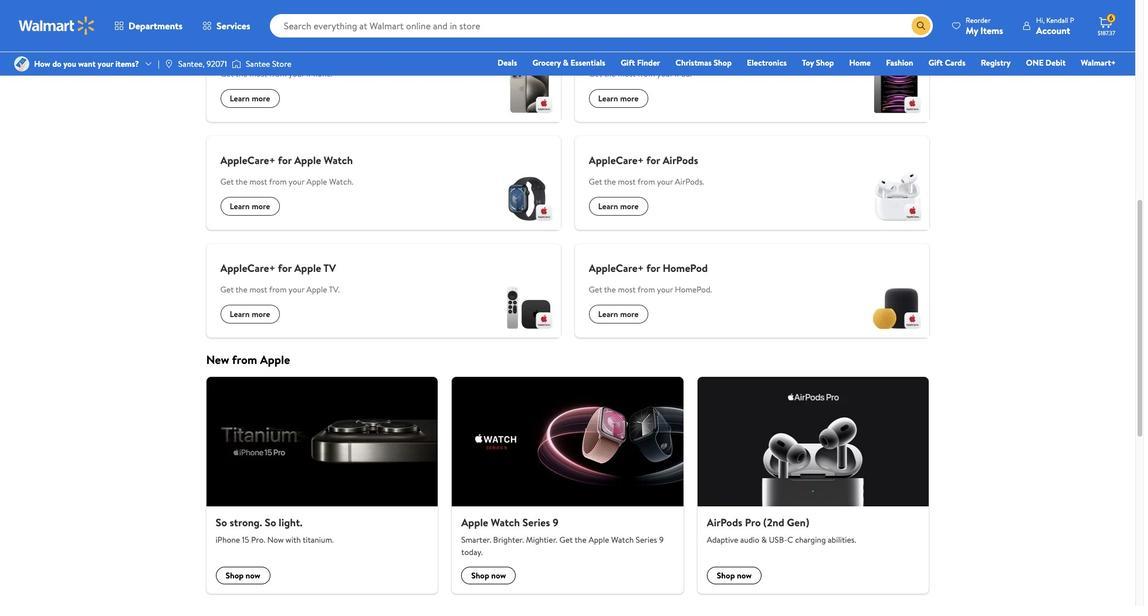 Task type: vqa. For each thing, say whether or not it's contained in the screenshot.
gaming's on
no



Task type: locate. For each thing, give the bounding box(es) containing it.
3 now from the left
[[737, 571, 752, 582]]

iphone inside so strong. so light. iphone 15 pro. now with titanium.
[[216, 535, 240, 547]]

learn more for applecare+ for airpods
[[598, 201, 639, 212]]

shop now down today.
[[471, 571, 506, 582]]

fashion link
[[881, 56, 919, 69]]

0 horizontal spatial airpods
[[663, 153, 698, 168]]

your for applecare+ for iphone
[[289, 68, 305, 80]]

more down get the most from your airpods.
[[620, 201, 639, 212]]

for up get the most from your homepod.
[[647, 261, 660, 276]]

home
[[849, 57, 871, 69]]

 image right |
[[164, 59, 174, 69]]

0 vertical spatial watch
[[324, 153, 353, 168]]

do
[[52, 58, 61, 70]]

charging
[[795, 535, 826, 547]]

tv
[[324, 261, 336, 276]]

1 shop now from the left
[[226, 571, 260, 582]]

list
[[199, 377, 936, 595]]

1 vertical spatial airpods
[[707, 516, 743, 530]]

learn up new from apple
[[230, 309, 250, 320]]

for for applecare+ for apple tv
[[278, 261, 292, 276]]

iphone
[[294, 45, 326, 60], [216, 535, 240, 547]]

now for watch
[[491, 571, 506, 582]]

grocery & essentials link
[[527, 56, 611, 69]]

santee, 92071
[[178, 58, 227, 70]]

so
[[216, 516, 227, 530], [265, 516, 276, 530]]

for up get the most from your airpods.
[[647, 153, 660, 168]]

0 horizontal spatial &
[[563, 57, 569, 69]]

usb-
[[769, 535, 788, 547]]

 image
[[14, 56, 29, 72]]

the
[[236, 68, 248, 80], [604, 68, 616, 80], [236, 176, 248, 188], [604, 176, 616, 188], [236, 284, 248, 296], [604, 284, 616, 296], [575, 535, 587, 547]]

&
[[563, 57, 569, 69], [762, 535, 767, 547]]

departments
[[129, 19, 183, 32]]

 image for santee store
[[232, 58, 241, 70]]

from down "applecare+ for airpods"
[[638, 176, 655, 188]]

learn more button down get the most from your apple tv.
[[220, 305, 280, 324]]

and
[[263, 0, 282, 16]]

from down applecare+ for apple watch
[[269, 176, 287, 188]]

shop down 15
[[226, 571, 244, 582]]

learn more for applecare+ for ipad
[[598, 93, 639, 104]]

shop now down 15
[[226, 571, 260, 582]]

now down brighter.
[[491, 571, 506, 582]]

airpods
[[663, 153, 698, 168], [707, 516, 743, 530]]

more down get the most from your homepod.
[[620, 309, 639, 320]]

your left iphone.
[[289, 68, 305, 80]]

shop
[[714, 57, 732, 69], [816, 57, 834, 69], [226, 571, 244, 582], [471, 571, 489, 582], [717, 571, 735, 582]]

& left usb- at the right bottom
[[762, 535, 767, 547]]

(2nd
[[764, 516, 785, 530]]

2 horizontal spatial watch
[[611, 535, 634, 547]]

1 horizontal spatial series
[[636, 535, 657, 547]]

the inside apple watch series 9 smarter. brighter. mightier. get the apple watch series 9 today.
[[575, 535, 587, 547]]

for up get the most from your apple tv.
[[278, 261, 292, 276]]

home link
[[844, 56, 876, 69]]

the down applecare+ for apple tv
[[236, 284, 248, 296]]

2 so from the left
[[265, 516, 276, 530]]

1 vertical spatial watch
[[491, 516, 520, 530]]

electronics link
[[742, 56, 792, 69]]

for right support
[[328, 0, 343, 16]]

apple left tv
[[294, 261, 321, 276]]

for for applecare+ for apple watch
[[278, 153, 292, 168]]

for
[[328, 0, 343, 16], [278, 45, 292, 60], [647, 45, 660, 60], [278, 153, 292, 168], [647, 153, 660, 168], [278, 261, 292, 276], [647, 261, 660, 276]]

so strong. so light. iphone 15 pro. now with titanium.
[[216, 516, 334, 547]]

registry
[[981, 57, 1011, 69]]

shop for apple watch series 9
[[471, 571, 489, 582]]

the down applecare+ for homepod
[[604, 284, 616, 296]]

applecare+ down walmart site-wide search box
[[589, 45, 644, 60]]

now
[[246, 571, 260, 582], [491, 571, 506, 582], [737, 571, 752, 582]]

apple left the tv. in the top of the page
[[307, 284, 327, 296]]

most down applecare+ for apple watch
[[249, 176, 267, 188]]

most for applecare+ for apple tv
[[249, 284, 267, 296]]

3 shop now from the left
[[717, 571, 752, 582]]

brighter.
[[493, 535, 524, 547]]

from for applecare+ for apple tv
[[269, 284, 287, 296]]

learn down get the most from your airpods.
[[598, 201, 618, 212]]

1 horizontal spatial now
[[491, 571, 506, 582]]

1 horizontal spatial  image
[[232, 58, 241, 70]]

series
[[523, 516, 550, 530], [636, 535, 657, 547]]

learn more button down the get the most from your ipad.
[[589, 89, 648, 108]]

now down audio
[[737, 571, 752, 582]]

light.
[[279, 516, 303, 530]]

santee store
[[246, 58, 292, 70]]

2 now from the left
[[491, 571, 506, 582]]

list containing so strong. so light.
[[199, 377, 936, 595]]

products
[[404, 0, 450, 16]]

learn more for applecare+ for apple watch
[[230, 201, 270, 212]]

applecare+ for applecare+ for apple watch
[[220, 153, 275, 168]]

more for applecare+ for ipad
[[620, 93, 639, 104]]

the for applecare+ for ipad
[[604, 68, 616, 80]]

1 horizontal spatial so
[[265, 516, 276, 530]]

get for applecare+ for apple tv
[[220, 284, 234, 296]]

get for applecare+ for homepod
[[589, 284, 602, 296]]

applecare+ down services
[[220, 45, 275, 60]]

most left store
[[249, 68, 267, 80]]

1 now from the left
[[246, 571, 260, 582]]

from down applecare+ for ipad
[[638, 68, 655, 80]]

from for applecare+ for homepod
[[638, 284, 655, 296]]

watch
[[324, 153, 353, 168], [491, 516, 520, 530], [611, 535, 634, 547]]

your down applecare+ for apple watch
[[289, 176, 305, 188]]

& right grocery
[[563, 57, 569, 69]]

most for applecare+ for apple watch
[[249, 176, 267, 188]]

from for applecare+ for ipad
[[638, 68, 655, 80]]

so left strong.
[[216, 516, 227, 530]]

gift left finder
[[621, 57, 635, 69]]

applecare+ for airpods
[[589, 153, 698, 168]]

1 horizontal spatial gift
[[929, 57, 943, 69]]

iphone left 15
[[216, 535, 240, 547]]

your for applecare+ for apple watch
[[289, 176, 305, 188]]

ipad.
[[675, 68, 692, 80]]

your down applecare+ for homepod
[[657, 284, 673, 296]]

learn more down get the most from your airpods.
[[598, 201, 639, 212]]

shop inside apple watch series 9 list item
[[471, 571, 489, 582]]

more down the get the most from your ipad.
[[620, 93, 639, 104]]

0 vertical spatial series
[[523, 516, 550, 530]]

for for applecare+ for ipad
[[647, 45, 660, 60]]

shop for airpods pro (2nd gen)
[[717, 571, 735, 582]]

apple up the smarter.
[[461, 516, 488, 530]]

learn more for applecare+ for homepod
[[598, 309, 639, 320]]

now for strong.
[[246, 571, 260, 582]]

1 horizontal spatial airpods
[[707, 516, 743, 530]]

0 horizontal spatial now
[[246, 571, 260, 582]]

learn more down get the most from your homepod.
[[598, 309, 639, 320]]

get for applecare+ for apple watch
[[220, 176, 234, 188]]

more for applecare+ for iphone
[[252, 93, 270, 104]]

2 horizontal spatial shop now
[[717, 571, 752, 582]]

apple
[[371, 0, 401, 16], [294, 153, 321, 168], [307, 176, 327, 188], [294, 261, 321, 276], [307, 284, 327, 296], [260, 352, 290, 368], [461, 516, 488, 530], [589, 535, 609, 547]]

get inside apple watch series 9 smarter. brighter. mightier. get the apple watch series 9 today.
[[560, 535, 573, 547]]

1 vertical spatial 9
[[659, 535, 664, 547]]

2 shop now from the left
[[471, 571, 506, 582]]

from
[[269, 68, 287, 80], [638, 68, 655, 80], [269, 176, 287, 188], [638, 176, 655, 188], [269, 284, 287, 296], [638, 284, 655, 296], [232, 352, 257, 368]]

0 horizontal spatial shop now
[[226, 571, 260, 582]]

learn more button down get the most from your airpods.
[[589, 197, 648, 216]]

$187.37
[[1098, 29, 1116, 37]]

learn more button down the santee
[[220, 89, 280, 108]]

the right 92071
[[236, 68, 248, 80]]

1 gift from the left
[[621, 57, 635, 69]]

the left the gift finder
[[604, 68, 616, 80]]

the down applecare+ for apple watch
[[236, 176, 248, 188]]

|
[[158, 58, 160, 70]]

shop down adaptive
[[717, 571, 735, 582]]

shop now inside airpods pro (2nd gen) list item
[[717, 571, 752, 582]]

learn down the santee
[[230, 93, 250, 104]]

pro.
[[251, 535, 265, 547]]

applecare+ up get the most from your airpods.
[[589, 153, 644, 168]]

the for applecare+ for airpods
[[604, 176, 616, 188]]

0 vertical spatial 9
[[553, 516, 559, 530]]

now inside apple watch series 9 list item
[[491, 571, 506, 582]]

most
[[249, 68, 267, 80], [618, 68, 636, 80], [249, 176, 267, 188], [618, 176, 636, 188], [249, 284, 267, 296], [618, 284, 636, 296]]

your down applecare+ for apple tv
[[289, 284, 305, 296]]

get for applecare+ for airpods
[[589, 176, 602, 188]]

shop now down adaptive
[[717, 571, 752, 582]]

15
[[242, 535, 249, 547]]

strong.
[[230, 516, 262, 530]]

more down get the most from your apple watch.
[[252, 201, 270, 212]]

 image right 92071
[[232, 58, 241, 70]]

applecare+ up get the most from your apple tv.
[[220, 261, 275, 276]]

for up get the most from your apple watch.
[[278, 153, 292, 168]]

learn more button for applecare+ for apple watch
[[220, 197, 280, 216]]

2 gift from the left
[[929, 57, 943, 69]]

0 horizontal spatial watch
[[324, 153, 353, 168]]

gift left 'cards'
[[929, 57, 943, 69]]

learn more for applecare+ for iphone
[[230, 93, 270, 104]]

the for applecare+ for iphone
[[236, 68, 248, 80]]

now inside airpods pro (2nd gen) list item
[[737, 571, 752, 582]]

1 vertical spatial iphone
[[216, 535, 240, 547]]

for left ipad
[[647, 45, 660, 60]]

most for applecare+ for ipad
[[618, 68, 636, 80]]

most for applecare+ for iphone
[[249, 68, 267, 80]]

get for applecare+ for ipad
[[589, 68, 602, 80]]

2 vertical spatial watch
[[611, 535, 634, 547]]

 image
[[232, 58, 241, 70], [164, 59, 174, 69]]

your for applecare+ for apple tv
[[289, 284, 305, 296]]

shop right toy
[[816, 57, 834, 69]]

1 so from the left
[[216, 516, 227, 530]]

essentials
[[571, 57, 606, 69]]

learn more
[[230, 93, 270, 104], [598, 93, 639, 104], [230, 201, 270, 212], [598, 201, 639, 212], [230, 309, 270, 320], [598, 309, 639, 320]]

departments button
[[104, 12, 193, 40]]

your left airpods.
[[657, 176, 673, 188]]

1 horizontal spatial shop now
[[471, 571, 506, 582]]

applecare+ for applecare+ for homepod
[[589, 261, 644, 276]]

now down the "pro."
[[246, 571, 260, 582]]

more down get the most from your apple tv.
[[252, 309, 270, 320]]

shop down today.
[[471, 571, 489, 582]]

apple watch series 9 list item
[[445, 377, 691, 595]]

applecare+ up get the most from your homepod.
[[589, 261, 644, 276]]

shop inside airpods pro (2nd gen) list item
[[717, 571, 735, 582]]

9
[[553, 516, 559, 530], [659, 535, 664, 547]]

learn more down the santee
[[230, 93, 270, 104]]

from down applecare+ for apple tv
[[269, 284, 287, 296]]

learn down get the most from your apple watch.
[[230, 201, 250, 212]]

deals
[[498, 57, 517, 69]]

more for applecare+ for apple watch
[[252, 201, 270, 212]]

finder
[[637, 57, 660, 69]]

learn for applecare+ for homepod
[[598, 309, 618, 320]]

most down "applecare+ for airpods"
[[618, 176, 636, 188]]

from down applecare+ for homepod
[[638, 284, 655, 296]]

0 horizontal spatial iphone
[[216, 535, 240, 547]]

airpods up adaptive
[[707, 516, 743, 530]]

p
[[1070, 15, 1075, 25]]

1 vertical spatial &
[[762, 535, 767, 547]]

applecare+
[[220, 45, 275, 60], [589, 45, 644, 60], [220, 153, 275, 168], [589, 153, 644, 168], [220, 261, 275, 276], [589, 261, 644, 276]]

so up 'now'
[[265, 516, 276, 530]]

2 horizontal spatial now
[[737, 571, 752, 582]]

shop now for watch
[[471, 571, 506, 582]]

most down applecare+ for homepod
[[618, 284, 636, 296]]

for up get the most from your iphone.
[[278, 45, 292, 60]]

learn more button
[[220, 89, 280, 108], [589, 89, 648, 108], [220, 197, 280, 216], [589, 197, 648, 216], [220, 305, 280, 324], [589, 305, 648, 324]]

0 vertical spatial &
[[563, 57, 569, 69]]

airpods pro (2nd gen) adaptive audio & usb-c charging abilities.
[[707, 516, 856, 547]]

how
[[34, 58, 50, 70]]

airpods up airpods.
[[663, 153, 698, 168]]

walmart image
[[19, 16, 95, 35]]

0 horizontal spatial  image
[[164, 59, 174, 69]]

shop inside the so strong. so light. list item
[[226, 571, 244, 582]]

account
[[1036, 24, 1071, 37]]

your left ipad.
[[657, 68, 673, 80]]

Walmart Site-Wide search field
[[270, 14, 933, 38]]

shop now inside the so strong. so light. list item
[[226, 571, 260, 582]]

from down applecare+ for iphone
[[269, 68, 287, 80]]

toy
[[802, 57, 814, 69]]

so strong. so light. list item
[[199, 377, 445, 595]]

walmart+ link
[[1076, 56, 1122, 69]]

learn down the get the most from your ipad.
[[598, 93, 618, 104]]

the down "applecare+ for airpods"
[[604, 176, 616, 188]]

items
[[981, 24, 1004, 37]]

learn
[[230, 93, 250, 104], [598, 93, 618, 104], [230, 201, 250, 212], [598, 201, 618, 212], [230, 309, 250, 320], [598, 309, 618, 320]]

learn more button down get the most from your homepod.
[[589, 305, 648, 324]]

learn down get the most from your homepod.
[[598, 309, 618, 320]]

one debit
[[1026, 57, 1066, 69]]

most down applecare+ for apple tv
[[249, 284, 267, 296]]

reorder my items
[[966, 15, 1004, 37]]

gift cards
[[929, 57, 966, 69]]

most down applecare+ for ipad
[[618, 68, 636, 80]]

deals link
[[492, 56, 523, 69]]

shop now inside apple watch series 9 list item
[[471, 571, 506, 582]]

more
[[252, 93, 270, 104], [620, 93, 639, 104], [252, 201, 270, 212], [620, 201, 639, 212], [252, 309, 270, 320], [620, 309, 639, 320]]

learn more down get the most from your apple watch.
[[230, 201, 270, 212]]

applecare+ up get the most from your apple watch.
[[220, 153, 275, 168]]

christmas
[[676, 57, 712, 69]]

your for applecare+ for airpods
[[657, 176, 673, 188]]

learn more down get the most from your apple tv.
[[230, 309, 270, 320]]

electronics
[[747, 57, 787, 69]]

the right mightier.
[[575, 535, 587, 547]]

toy shop
[[802, 57, 834, 69]]

now inside the so strong. so light. list item
[[246, 571, 260, 582]]

1 horizontal spatial &
[[762, 535, 767, 547]]

1 horizontal spatial iphone
[[294, 45, 326, 60]]

more down get the most from your iphone.
[[252, 93, 270, 104]]

gift finder
[[621, 57, 660, 69]]

0 horizontal spatial so
[[216, 516, 227, 530]]

0 horizontal spatial gift
[[621, 57, 635, 69]]

learn more down the get the most from your ipad.
[[598, 93, 639, 104]]

iphone up iphone.
[[294, 45, 326, 60]]

learn more button down get the most from your apple watch.
[[220, 197, 280, 216]]



Task type: describe. For each thing, give the bounding box(es) containing it.
more for applecare+ for apple tv
[[252, 309, 270, 320]]

6
[[1110, 13, 1113, 23]]

walmart+
[[1081, 57, 1116, 69]]

applecare+ for airpods. get the most from your airpods. image
[[865, 165, 929, 230]]

92071
[[207, 58, 227, 70]]

learn more button for applecare+ for airpods
[[589, 197, 648, 216]]

santee,
[[178, 58, 205, 70]]

iphone.
[[307, 68, 333, 80]]

c
[[788, 535, 793, 547]]

get the most from your iphone. image
[[496, 58, 561, 122]]

0 vertical spatial iphone
[[294, 45, 326, 60]]

from for applecare+ for iphone
[[269, 68, 287, 80]]

hi,
[[1036, 15, 1045, 25]]

learn for applecare+ for airpods
[[598, 201, 618, 212]]

applecare+ for applecare+ for airpods
[[589, 153, 644, 168]]

want
[[78, 58, 96, 70]]

one debit link
[[1021, 56, 1071, 69]]

more for applecare+ for homepod
[[620, 309, 639, 320]]

applecare+ for apple tv. get the most from your apple  tv. image
[[496, 273, 561, 338]]

today.
[[461, 547, 483, 559]]

my
[[966, 24, 978, 37]]

apple right mightier.
[[589, 535, 609, 547]]

gift cards link
[[923, 56, 971, 69]]

1 horizontal spatial 9
[[659, 535, 664, 547]]

apple up get the most from your apple watch.
[[294, 153, 321, 168]]

airpods pro (2nd gen) list item
[[691, 377, 936, 595]]

most for applecare+ for homepod
[[618, 284, 636, 296]]

applecare+ for iphone
[[220, 45, 326, 60]]

protection and support for your apple products
[[206, 0, 450, 16]]

airpods.
[[675, 176, 704, 188]]

now
[[267, 535, 284, 547]]

your for applecare+ for homepod
[[657, 284, 673, 296]]

christmas shop
[[676, 57, 732, 69]]

applecare+ for homepod. get the most from your homepod. image
[[865, 273, 929, 338]]

for for applecare+ for airpods
[[647, 153, 660, 168]]

shop now for strong.
[[226, 571, 260, 582]]

registry link
[[976, 56, 1016, 69]]

homepod.
[[675, 284, 712, 296]]

tv.
[[329, 284, 340, 296]]

learn more button for applecare+ for ipad
[[589, 89, 648, 108]]

get the most from your apple tv.
[[220, 284, 340, 296]]

most for applecare+ for airpods
[[618, 176, 636, 188]]

applecare+ for homepod
[[589, 261, 708, 276]]

now for pro
[[737, 571, 752, 582]]

1 horizontal spatial watch
[[491, 516, 520, 530]]

gift for gift cards
[[929, 57, 943, 69]]

services button
[[193, 12, 260, 40]]

learn more button for applecare+ for homepod
[[589, 305, 648, 324]]

hi, kendall p account
[[1036, 15, 1075, 37]]

learn more button for applecare+ for iphone
[[220, 89, 280, 108]]

learn for applecare+ for iphone
[[230, 93, 250, 104]]

applecare+ for applecare+ for ipad
[[589, 45, 644, 60]]

adaptive
[[707, 535, 739, 547]]

applecare+ for apple watch. get the most from your apple watch. image
[[496, 165, 561, 230]]

Search search field
[[270, 14, 933, 38]]

airpods inside airpods pro (2nd gen) adaptive audio & usb-c charging abilities.
[[707, 516, 743, 530]]

support
[[285, 0, 325, 16]]

learn for applecare+ for apple tv
[[230, 309, 250, 320]]

for for applecare+ for iphone
[[278, 45, 292, 60]]

learn more button for applecare+ for apple tv
[[220, 305, 280, 324]]

with
[[286, 535, 301, 547]]

learn for applecare+ for apple watch
[[230, 201, 250, 212]]

one
[[1026, 57, 1044, 69]]

from for applecare+ for airpods
[[638, 176, 655, 188]]

ipad
[[663, 45, 682, 60]]

shop now for pro
[[717, 571, 752, 582]]

abilities.
[[828, 535, 856, 547]]

applecare+ for ipad. get the most from your ipad. image
[[865, 58, 929, 122]]

the for applecare+ for apple watch
[[236, 176, 248, 188]]

0 horizontal spatial 9
[[553, 516, 559, 530]]

for for applecare+ for homepod
[[647, 261, 660, 276]]

search icon image
[[917, 21, 926, 31]]

new
[[206, 352, 229, 368]]

smarter.
[[461, 535, 491, 547]]

santee
[[246, 58, 270, 70]]

applecare+ for ipad
[[589, 45, 682, 60]]

get the most from your airpods.
[[589, 176, 704, 188]]

applecare+ for apple watch
[[220, 153, 353, 168]]

how do you want your items?
[[34, 58, 139, 70]]

gift finder link
[[616, 56, 666, 69]]

apple right new
[[260, 352, 290, 368]]

christmas shop link
[[670, 56, 737, 69]]

audio
[[740, 535, 760, 547]]

toy shop link
[[797, 56, 839, 69]]

mightier.
[[526, 535, 558, 547]]

1 vertical spatial series
[[636, 535, 657, 547]]

store
[[272, 58, 292, 70]]

your right support
[[346, 0, 368, 16]]

6 $187.37
[[1098, 13, 1116, 37]]

your for applecare+ for ipad
[[657, 68, 673, 80]]

the for applecare+ for apple tv
[[236, 284, 248, 296]]

more for applecare+ for airpods
[[620, 201, 639, 212]]

your right want
[[98, 58, 113, 70]]

applecare+ for applecare+ for apple tv
[[220, 261, 275, 276]]

apple left products
[[371, 0, 401, 16]]

grocery & essentials
[[533, 57, 606, 69]]

get the most from your homepod.
[[589, 284, 712, 296]]

0 horizontal spatial series
[[523, 516, 550, 530]]

protection
[[206, 0, 261, 16]]

& inside airpods pro (2nd gen) adaptive audio & usb-c charging abilities.
[[762, 535, 767, 547]]

titanium.
[[303, 535, 334, 547]]

0 vertical spatial airpods
[[663, 153, 698, 168]]

get the most from your ipad.
[[589, 68, 692, 80]]

kendall
[[1047, 15, 1069, 25]]

debit
[[1046, 57, 1066, 69]]

shop for so strong. so light.
[[226, 571, 244, 582]]

reorder
[[966, 15, 991, 25]]

applecare+ for applecare+ for iphone
[[220, 45, 275, 60]]

grocery
[[533, 57, 561, 69]]

 image for santee, 92071
[[164, 59, 174, 69]]

gen)
[[787, 516, 809, 530]]

items?
[[115, 58, 139, 70]]

get the most from your apple watch.
[[220, 176, 353, 188]]

new from apple
[[206, 352, 290, 368]]

applecare+ for apple tv
[[220, 261, 336, 276]]

you
[[63, 58, 76, 70]]

cards
[[945, 57, 966, 69]]

& inside grocery & essentials link
[[563, 57, 569, 69]]

gift for gift finder
[[621, 57, 635, 69]]

get the most from your iphone.
[[220, 68, 333, 80]]

from for applecare+ for apple watch
[[269, 176, 287, 188]]

get for applecare+ for iphone
[[220, 68, 234, 80]]

apple watch series 9 smarter. brighter. mightier. get the apple watch series 9 today.
[[461, 516, 664, 559]]

the for applecare+ for homepod
[[604, 284, 616, 296]]

shop right christmas
[[714, 57, 732, 69]]

apple left watch.
[[307, 176, 327, 188]]

learn for applecare+ for ipad
[[598, 93, 618, 104]]

homepod
[[663, 261, 708, 276]]

learn more for applecare+ for apple tv
[[230, 309, 270, 320]]

watch.
[[329, 176, 353, 188]]

fashion
[[886, 57, 914, 69]]

from right new
[[232, 352, 257, 368]]



